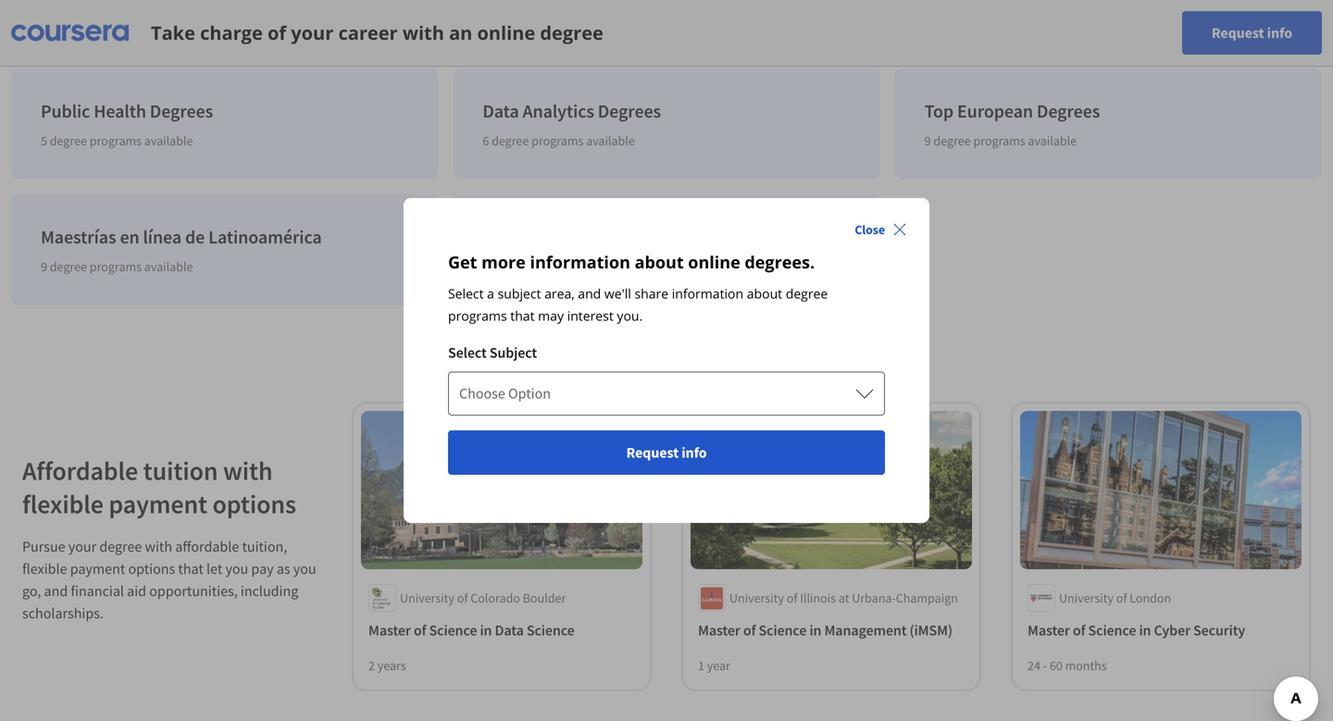 Task type: vqa. For each thing, say whether or not it's contained in the screenshot.
Maestrías en línea de Latinoamérica
yes



Task type: describe. For each thing, give the bounding box(es) containing it.
tuition,
[[242, 538, 287, 556]]

coursera image
[[11, 18, 129, 48]]

affordable
[[175, 538, 239, 556]]

management
[[825, 621, 907, 640]]

of for master of science in cyber security
[[1073, 621, 1086, 640]]

share
[[635, 285, 669, 302]]

60
[[1050, 658, 1063, 674]]

latinoamérica
[[208, 226, 322, 249]]

21 degree programs available
[[41, 6, 200, 23]]

interest
[[567, 307, 614, 325]]

option
[[508, 384, 551, 403]]

illinois
[[800, 590, 836, 607]]

5
[[41, 132, 47, 149]]

of for university of london
[[1117, 590, 1128, 607]]

that inside pursue your degree with affordable tuition, flexible payment options that let you pay as you go, and financial aid opportunities, including scholarships.
[[178, 560, 204, 578]]

2 science from the left
[[527, 621, 575, 640]]

programs left take
[[96, 6, 148, 23]]

in for data
[[480, 621, 492, 640]]

select subject
[[448, 344, 537, 362]]

-
[[1043, 658, 1048, 674]]

en
[[120, 226, 139, 249]]

degree right 21
[[56, 6, 93, 23]]

choose option button
[[448, 371, 885, 416]]

let
[[207, 560, 222, 578]]

as
[[277, 560, 290, 578]]

boulder
[[523, 590, 566, 607]]

2 horizontal spatial with
[[403, 20, 444, 45]]

take charge of your career with an online degree
[[151, 20, 604, 45]]

university of london
[[1060, 590, 1172, 607]]

science for master of science in management (imsm)
[[759, 621, 807, 640]]

european
[[958, 100, 1034, 123]]

months
[[1066, 658, 1107, 674]]

master of science in cyber security link
[[1028, 620, 1295, 642]]

1 horizontal spatial request info button
[[1183, 11, 1323, 55]]

request info inside get more information about online degrees. dialog
[[626, 444, 707, 462]]

an
[[449, 20, 473, 45]]

1 horizontal spatial your
[[291, 20, 334, 45]]

degrees.
[[745, 251, 815, 274]]

0 horizontal spatial about
[[635, 251, 684, 274]]

8 degree programs available
[[483, 258, 635, 275]]

security
[[1194, 621, 1246, 640]]

a
[[487, 285, 495, 302]]

scholarships.
[[22, 604, 104, 623]]

including
[[241, 582, 298, 601]]

24
[[1028, 658, 1041, 674]]

of for university of colorado boulder
[[457, 590, 468, 607]]

0 vertical spatial request
[[1212, 24, 1265, 42]]

list containing public health degrees
[[4, 0, 1330, 313]]

aid
[[127, 582, 146, 601]]

public health degrees
[[41, 100, 213, 123]]

take
[[151, 20, 195, 45]]

programs right 20
[[538, 6, 590, 23]]

close button
[[848, 213, 915, 246]]

flexible inside pursue your degree with affordable tuition, flexible payment options that let you pay as you go, and financial aid opportunities, including scholarships.
[[22, 560, 67, 578]]

9 for top
[[925, 132, 931, 149]]

21 degree programs available link
[[11, 0, 438, 54]]

top
[[925, 100, 954, 123]]

degree right 5
[[50, 132, 87, 149]]

línea
[[143, 226, 182, 249]]

1 year
[[698, 658, 731, 674]]

degree right 20
[[498, 6, 536, 23]]

degrees for public health degrees
[[150, 100, 213, 123]]

degrees for top european degrees
[[1037, 100, 1100, 123]]

information inside the select a subject area, and we'll share information about degree programs that may interest you.
[[672, 285, 744, 302]]

master of science in management (imsm) link
[[698, 620, 965, 642]]

with inside pursue your degree with affordable tuition, flexible payment options that let you pay as you go, and financial aid opportunities, including scholarships.
[[145, 538, 172, 556]]

data inside 'list'
[[483, 100, 519, 123]]

more
[[482, 251, 526, 274]]

2 you from the left
[[293, 560, 316, 578]]

5 degree programs available
[[41, 132, 193, 149]]

request info button inside get more information about online degrees. dialog
[[448, 431, 885, 475]]

year
[[707, 658, 731, 674]]

university of illinois at urbana-champaign
[[730, 590, 958, 607]]

degree up 'data analytics degrees' on the left of the page
[[540, 20, 604, 45]]

at
[[839, 590, 850, 607]]

online inside dialog
[[688, 251, 741, 274]]

of for university of illinois at urbana-champaign
[[787, 590, 798, 607]]

programs down en
[[90, 258, 142, 275]]

about inside the select a subject area, and we'll share information about degree programs that may interest you.
[[747, 285, 783, 302]]

degrees for data analytics degrees
[[598, 100, 661, 123]]

we'll
[[605, 285, 631, 302]]

data analytics degrees
[[483, 100, 661, 123]]

cyber
[[1154, 621, 1191, 640]]

pursue
[[22, 538, 65, 556]]

programs down analytics
[[532, 132, 584, 149]]

may
[[538, 307, 564, 325]]

london
[[1130, 590, 1172, 607]]

select a subject area, and we'll share information about degree programs that may interest you.
[[448, 285, 828, 325]]

in for cyber
[[1140, 621, 1152, 640]]

university for master of science in management (imsm)
[[730, 590, 784, 607]]

payment inside affordable tuition with flexible payment options
[[109, 488, 207, 520]]

9 degree programs available for european
[[925, 132, 1077, 149]]

master of science in data science link
[[369, 620, 635, 642]]

university for master of science in data science
[[400, 590, 455, 607]]

pay
[[251, 560, 274, 578]]

health
[[94, 100, 146, 123]]

with inside affordable tuition with flexible payment options
[[223, 455, 273, 487]]

tuition
[[143, 455, 218, 487]]

you.
[[617, 307, 643, 325]]

get more information about online degrees. dialog
[[404, 198, 930, 523]]

9 for maestrías
[[41, 258, 47, 275]]

data inside master of science in data science link
[[495, 621, 524, 640]]

(imsm)
[[910, 621, 953, 640]]

science for master of science in data science
[[429, 621, 477, 640]]

programs up area,
[[532, 258, 584, 275]]

champaign
[[896, 590, 958, 607]]



Task type: locate. For each thing, give the bounding box(es) containing it.
payment
[[109, 488, 207, 520], [70, 560, 125, 578]]

2 horizontal spatial in
[[1140, 621, 1152, 640]]

choose option
[[459, 384, 551, 403]]

0 horizontal spatial your
[[68, 538, 96, 556]]

2 horizontal spatial university
[[1060, 590, 1114, 607]]

1 vertical spatial select
[[448, 344, 487, 362]]

and inside the select a subject area, and we'll share information about degree programs that may interest you.
[[578, 285, 601, 302]]

information
[[530, 251, 631, 274], [672, 285, 744, 302]]

1 vertical spatial request info
[[626, 444, 707, 462]]

3 in from the left
[[1140, 621, 1152, 640]]

6 degree programs available
[[483, 132, 635, 149]]

3 degrees from the left
[[1037, 100, 1100, 123]]

information up area,
[[530, 251, 631, 274]]

2 flexible from the top
[[22, 560, 67, 578]]

0 vertical spatial information
[[530, 251, 631, 274]]

request info button
[[1183, 11, 1323, 55], [448, 431, 885, 475]]

master inside master of science in data science link
[[369, 621, 411, 640]]

21
[[41, 6, 54, 23]]

0 vertical spatial your
[[291, 20, 334, 45]]

1 vertical spatial online
[[688, 251, 741, 274]]

with left affordable
[[145, 538, 172, 556]]

9 degree programs available down en
[[41, 258, 193, 275]]

degree right 8
[[492, 258, 529, 275]]

science down boulder
[[527, 621, 575, 640]]

20 degree programs available
[[483, 6, 642, 23]]

master of science in management (imsm)
[[698, 621, 953, 640]]

master of science in data science
[[369, 621, 575, 640]]

0 horizontal spatial you
[[225, 560, 248, 578]]

0 horizontal spatial request
[[626, 444, 679, 462]]

that down subject
[[511, 307, 535, 325]]

1 vertical spatial options
[[128, 560, 175, 578]]

select for select a subject area, and we'll share information about degree programs that may interest you.
[[448, 285, 484, 302]]

0 vertical spatial request info button
[[1183, 11, 1323, 55]]

university up master of science in data science on the bottom
[[400, 590, 455, 607]]

about down degrees.
[[747, 285, 783, 302]]

your left career
[[291, 20, 334, 45]]

2 degrees from the left
[[598, 100, 661, 123]]

2 master from the left
[[698, 621, 741, 640]]

master for master of science in data science
[[369, 621, 411, 640]]

science down illinois
[[759, 621, 807, 640]]

select left a
[[448, 285, 484, 302]]

0 vertical spatial select
[[448, 285, 484, 302]]

and up interest
[[578, 285, 601, 302]]

select up choose
[[448, 344, 487, 362]]

request
[[1212, 24, 1265, 42], [626, 444, 679, 462]]

2 horizontal spatial master
[[1028, 621, 1070, 640]]

1 horizontal spatial degrees
[[598, 100, 661, 123]]

1 horizontal spatial information
[[672, 285, 744, 302]]

university for master of science in cyber security
[[1060, 590, 1114, 607]]

and
[[578, 285, 601, 302], [44, 582, 68, 601]]

24 - 60 months
[[1028, 658, 1107, 674]]

online left degrees.
[[688, 251, 741, 274]]

1 science from the left
[[429, 621, 477, 640]]

1 horizontal spatial request info
[[1212, 24, 1293, 42]]

with left 'an' on the left top of the page
[[403, 20, 444, 45]]

with
[[403, 20, 444, 45], [223, 455, 273, 487], [145, 538, 172, 556]]

options up tuition,
[[213, 488, 296, 520]]

career
[[338, 20, 398, 45]]

programs down health
[[90, 132, 142, 149]]

3 science from the left
[[759, 621, 807, 640]]

0 horizontal spatial that
[[178, 560, 204, 578]]

degree down top
[[934, 132, 971, 149]]

1 horizontal spatial 9 degree programs available
[[925, 132, 1077, 149]]

master inside master of science in cyber security link
[[1028, 621, 1070, 640]]

0 horizontal spatial 9 degree programs available
[[41, 258, 193, 275]]

that up opportunities,
[[178, 560, 204, 578]]

you right let
[[225, 560, 248, 578]]

master up the -
[[1028, 621, 1070, 640]]

flexible
[[22, 488, 104, 520], [22, 560, 67, 578]]

1 university from the left
[[400, 590, 455, 607]]

flexible down affordable at the left bottom of the page
[[22, 488, 104, 520]]

flexible down 'pursue'
[[22, 560, 67, 578]]

2 select from the top
[[448, 344, 487, 362]]

science
[[429, 621, 477, 640], [527, 621, 575, 640], [759, 621, 807, 640], [1089, 621, 1137, 640]]

degrees right analytics
[[598, 100, 661, 123]]

1 horizontal spatial in
[[810, 621, 822, 640]]

0 horizontal spatial 9
[[41, 258, 47, 275]]

online
[[477, 20, 535, 45], [688, 251, 741, 274]]

affordable
[[22, 455, 138, 487]]

master for master of science in management (imsm)
[[698, 621, 741, 640]]

urbana-
[[852, 590, 896, 607]]

of for master of science in management (imsm)
[[744, 621, 756, 640]]

choose
[[459, 384, 506, 403]]

options inside affordable tuition with flexible payment options
[[213, 488, 296, 520]]

maestrías en línea de latinoamérica
[[41, 226, 322, 249]]

years
[[378, 658, 406, 674]]

info
[[1268, 24, 1293, 42], [682, 444, 707, 462]]

0 vertical spatial about
[[635, 251, 684, 274]]

1 horizontal spatial request
[[1212, 24, 1265, 42]]

that
[[511, 307, 535, 325], [178, 560, 204, 578]]

2 horizontal spatial degrees
[[1037, 100, 1100, 123]]

you right as
[[293, 560, 316, 578]]

0 horizontal spatial with
[[145, 538, 172, 556]]

0 horizontal spatial request info button
[[448, 431, 885, 475]]

1 vertical spatial that
[[178, 560, 204, 578]]

and inside pursue your degree with affordable tuition, flexible payment options that let you pay as you go, and financial aid opportunities, including scholarships.
[[44, 582, 68, 601]]

1 horizontal spatial online
[[688, 251, 741, 274]]

0 vertical spatial and
[[578, 285, 601, 302]]

2 vertical spatial with
[[145, 538, 172, 556]]

programs down a
[[448, 307, 507, 325]]

programs down european
[[974, 132, 1026, 149]]

public
[[41, 100, 90, 123]]

0 vertical spatial online
[[477, 20, 535, 45]]

20 degree programs available link
[[453, 0, 880, 54]]

0 horizontal spatial request info
[[626, 444, 707, 462]]

pursue your degree with affordable tuition, flexible payment options that let you pay as you go, and financial aid opportunities, including scholarships.
[[22, 538, 316, 623]]

1 you from the left
[[225, 560, 248, 578]]

options up aid
[[128, 560, 175, 578]]

you
[[225, 560, 248, 578], [293, 560, 316, 578]]

1 horizontal spatial 9
[[925, 132, 931, 149]]

list
[[4, 0, 1330, 313]]

get more information about online degrees.
[[448, 251, 815, 274]]

1 flexible from the top
[[22, 488, 104, 520]]

0 vertical spatial payment
[[109, 488, 207, 520]]

data
[[483, 100, 519, 123], [495, 621, 524, 640]]

your inside pursue your degree with affordable tuition, flexible payment options that let you pay as you go, and financial aid opportunities, including scholarships.
[[68, 538, 96, 556]]

0 vertical spatial request info
[[1212, 24, 1293, 42]]

payment down tuition
[[109, 488, 207, 520]]

2 university from the left
[[730, 590, 784, 607]]

1 horizontal spatial with
[[223, 455, 273, 487]]

1 vertical spatial about
[[747, 285, 783, 302]]

1 master from the left
[[369, 621, 411, 640]]

go,
[[22, 582, 41, 601]]

data up the 6
[[483, 100, 519, 123]]

0 horizontal spatial university
[[400, 590, 455, 607]]

0 vertical spatial data
[[483, 100, 519, 123]]

of for master of science in data science
[[414, 621, 426, 640]]

area,
[[545, 285, 575, 302]]

1 horizontal spatial that
[[511, 307, 535, 325]]

payment inside pursue your degree with affordable tuition, flexible payment options that let you pay as you go, and financial aid opportunities, including scholarships.
[[70, 560, 125, 578]]

degree right the 6
[[492, 132, 529, 149]]

3 university from the left
[[1060, 590, 1114, 607]]

and up scholarships.
[[44, 582, 68, 601]]

financial
[[71, 582, 124, 601]]

1 horizontal spatial and
[[578, 285, 601, 302]]

maestrías
[[41, 226, 116, 249]]

degree down degrees.
[[786, 285, 828, 302]]

info inside dialog
[[682, 444, 707, 462]]

0 horizontal spatial online
[[477, 20, 535, 45]]

0 vertical spatial 9
[[925, 132, 931, 149]]

1 vertical spatial 9 degree programs available
[[41, 258, 193, 275]]

6
[[483, 132, 489, 149]]

online right 'an' on the left top of the page
[[477, 20, 535, 45]]

select for select subject
[[448, 344, 487, 362]]

university left illinois
[[730, 590, 784, 607]]

0 horizontal spatial and
[[44, 582, 68, 601]]

degree inside the select a subject area, and we'll share information about degree programs that may interest you.
[[786, 285, 828, 302]]

master up 'years'
[[369, 621, 411, 640]]

0 vertical spatial flexible
[[22, 488, 104, 520]]

affordable tuition with flexible payment options
[[22, 455, 296, 520]]

1 vertical spatial flexible
[[22, 560, 67, 578]]

1 vertical spatial request info button
[[448, 431, 885, 475]]

4 science from the left
[[1089, 621, 1137, 640]]

0 horizontal spatial degrees
[[150, 100, 213, 123]]

with right tuition
[[223, 455, 273, 487]]

2
[[369, 658, 375, 674]]

8
[[483, 258, 489, 275]]

degree inside pursue your degree with affordable tuition, flexible payment options that let you pay as you go, and financial aid opportunities, including scholarships.
[[99, 538, 142, 556]]

top european degrees
[[925, 100, 1100, 123]]

payment up financial on the bottom left of the page
[[70, 560, 125, 578]]

1 vertical spatial info
[[682, 444, 707, 462]]

1 vertical spatial with
[[223, 455, 273, 487]]

0 vertical spatial that
[[511, 307, 535, 325]]

science down university of london
[[1089, 621, 1137, 640]]

0 vertical spatial with
[[403, 20, 444, 45]]

degrees right health
[[150, 100, 213, 123]]

programs inside the select a subject area, and we'll share information about degree programs that may interest you.
[[448, 307, 507, 325]]

1 vertical spatial data
[[495, 621, 524, 640]]

in down university of colorado boulder
[[480, 621, 492, 640]]

1 horizontal spatial university
[[730, 590, 784, 607]]

request inside get more information about online degrees. dialog
[[626, 444, 679, 462]]

2 in from the left
[[810, 621, 822, 640]]

science down university of colorado boulder
[[429, 621, 477, 640]]

master
[[369, 621, 411, 640], [698, 621, 741, 640], [1028, 621, 1070, 640]]

degree down maestrías
[[50, 258, 87, 275]]

20
[[483, 6, 496, 23]]

science for master of science in cyber security
[[1089, 621, 1137, 640]]

options
[[213, 488, 296, 520], [128, 560, 175, 578]]

8 degree programs available link
[[453, 194, 880, 306]]

0 vertical spatial 9 degree programs available
[[925, 132, 1077, 149]]

analytics
[[523, 100, 594, 123]]

in left cyber
[[1140, 621, 1152, 640]]

master inside master of science in management (imsm) link
[[698, 621, 741, 640]]

degree up aid
[[99, 538, 142, 556]]

1 vertical spatial and
[[44, 582, 68, 601]]

1 horizontal spatial info
[[1268, 24, 1293, 42]]

0 horizontal spatial options
[[128, 560, 175, 578]]

3 master from the left
[[1028, 621, 1070, 640]]

9 degree programs available for en
[[41, 258, 193, 275]]

9 degree programs available down european
[[925, 132, 1077, 149]]

1 vertical spatial request
[[626, 444, 679, 462]]

colorado
[[471, 590, 520, 607]]

subject
[[490, 344, 537, 362]]

information right share
[[672, 285, 744, 302]]

1 in from the left
[[480, 621, 492, 640]]

1
[[698, 658, 705, 674]]

0 horizontal spatial master
[[369, 621, 411, 640]]

about up share
[[635, 251, 684, 274]]

1 vertical spatial your
[[68, 538, 96, 556]]

1 vertical spatial information
[[672, 285, 744, 302]]

in
[[480, 621, 492, 640], [810, 621, 822, 640], [1140, 621, 1152, 640]]

2 years
[[369, 658, 406, 674]]

get
[[448, 251, 477, 274]]

1 vertical spatial payment
[[70, 560, 125, 578]]

1 vertical spatial 9
[[41, 258, 47, 275]]

close
[[855, 221, 885, 238]]

select inside the select a subject area, and we'll share information about degree programs that may interest you.
[[448, 285, 484, 302]]

master up "year"
[[698, 621, 741, 640]]

university of colorado boulder
[[400, 590, 566, 607]]

options inside pursue your degree with affordable tuition, flexible payment options that let you pay as you go, and financial aid opportunities, including scholarships.
[[128, 560, 175, 578]]

opportunities,
[[149, 582, 238, 601]]

programs
[[96, 6, 148, 23], [538, 6, 590, 23], [90, 132, 142, 149], [532, 132, 584, 149], [974, 132, 1026, 149], [90, 258, 142, 275], [532, 258, 584, 275], [448, 307, 507, 325]]

0 horizontal spatial in
[[480, 621, 492, 640]]

9 degree programs available
[[925, 132, 1077, 149], [41, 258, 193, 275]]

your right 'pursue'
[[68, 538, 96, 556]]

1 degrees from the left
[[150, 100, 213, 123]]

university up the "master of science in cyber security"
[[1060, 590, 1114, 607]]

1 horizontal spatial options
[[213, 488, 296, 520]]

1 horizontal spatial about
[[747, 285, 783, 302]]

charge
[[200, 20, 263, 45]]

0 vertical spatial info
[[1268, 24, 1293, 42]]

1 horizontal spatial you
[[293, 560, 316, 578]]

master for master of science in cyber security
[[1028, 621, 1070, 640]]

0 horizontal spatial info
[[682, 444, 707, 462]]

that inside the select a subject area, and we'll share information about degree programs that may interest you.
[[511, 307, 535, 325]]

flexible inside affordable tuition with flexible payment options
[[22, 488, 104, 520]]

degrees right european
[[1037, 100, 1100, 123]]

0 vertical spatial options
[[213, 488, 296, 520]]

9
[[925, 132, 931, 149], [41, 258, 47, 275]]

degrees
[[150, 100, 213, 123], [598, 100, 661, 123], [1037, 100, 1100, 123]]

de
[[185, 226, 205, 249]]

1 select from the top
[[448, 285, 484, 302]]

in down illinois
[[810, 621, 822, 640]]

select
[[448, 285, 484, 302], [448, 344, 487, 362]]

in for management
[[810, 621, 822, 640]]

9 down maestrías
[[41, 258, 47, 275]]

master of science in cyber security
[[1028, 621, 1246, 640]]

1 horizontal spatial master
[[698, 621, 741, 640]]

0 horizontal spatial information
[[530, 251, 631, 274]]

9 down top
[[925, 132, 931, 149]]

subject
[[498, 285, 541, 302]]

data down colorado
[[495, 621, 524, 640]]



